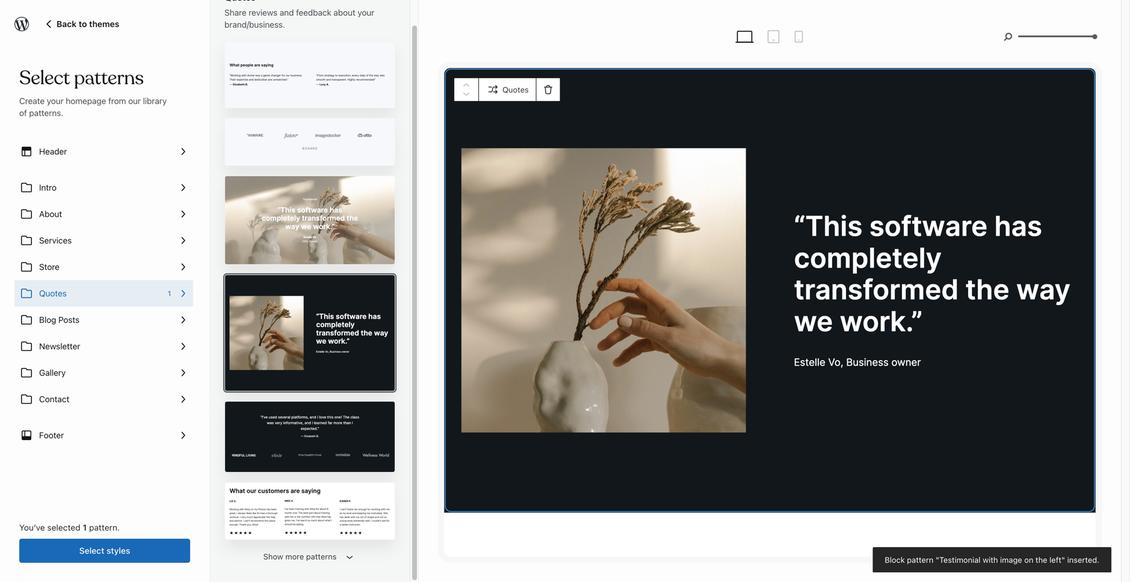Task type: locate. For each thing, give the bounding box(es) containing it.
header button
[[14, 138, 193, 165]]

select inside select styles "button"
[[79, 546, 104, 556]]

0 horizontal spatial select
[[19, 66, 70, 90]]

patterns.
[[29, 108, 63, 118]]

1 horizontal spatial select
[[79, 546, 104, 556]]

blog
[[39, 315, 56, 325]]

brand logos image
[[225, 118, 270, 131]]

0 vertical spatial select
[[19, 66, 70, 90]]

0 vertical spatial quotes
[[503, 85, 529, 94]]

quotes inside button
[[503, 85, 529, 94]]

left"
[[1050, 556, 1066, 565]]

two quotes and a heading image
[[225, 42, 270, 60]]

you've
[[19, 523, 45, 533]]

patterns right more
[[306, 553, 337, 562]]

0 vertical spatial patterns
[[74, 66, 144, 90]]

1 vertical spatial your
[[47, 96, 64, 106]]

quotes left delete image
[[503, 85, 529, 94]]

select inside select patterns create your homepage from our library of patterns.
[[19, 66, 70, 90]]

1 horizontal spatial patterns
[[306, 553, 337, 562]]

select
[[19, 66, 70, 90], [79, 546, 104, 556]]

delete image
[[542, 83, 555, 97]]

quotes inside list item
[[39, 289, 67, 299]]

gallery
[[39, 368, 66, 378]]

your right about
[[358, 8, 375, 17]]

0 horizontal spatial quotes
[[39, 289, 67, 299]]

0 horizontal spatial 1
[[83, 523, 87, 533]]

1 vertical spatial select
[[79, 546, 104, 556]]

0 horizontal spatial your
[[47, 96, 64, 106]]

and
[[280, 8, 294, 17]]

0 vertical spatial your
[[358, 8, 375, 17]]

about
[[39, 209, 62, 219]]

themes
[[89, 19, 119, 29]]

quotes image
[[225, 483, 270, 498]]

feedback
[[296, 8, 331, 17]]

brand/business.
[[225, 20, 285, 29]]

your
[[358, 8, 375, 17], [47, 96, 64, 106]]

select for patterns
[[19, 66, 70, 90]]

1
[[168, 290, 171, 298], [83, 523, 87, 533]]

0 horizontal spatial patterns
[[74, 66, 144, 90]]

your up patterns.
[[47, 96, 64, 106]]

to
[[79, 19, 87, 29]]

quotes down store
[[39, 289, 67, 299]]

select down pattern.
[[79, 546, 104, 556]]

header
[[39, 147, 67, 157]]

store button
[[14, 254, 193, 281]]

footer button
[[14, 423, 193, 449]]

patterns inside select patterns create your homepage from our library of patterns.
[[74, 66, 144, 90]]

1 horizontal spatial 1
[[168, 290, 171, 298]]

the
[[1036, 556, 1048, 565]]

your inside share reviews and feedback about your brand/business.
[[358, 8, 375, 17]]

block patterns list box
[[225, 42, 396, 541]]

back to themes
[[57, 19, 119, 29]]

block
[[885, 556, 905, 565]]

select up create
[[19, 66, 70, 90]]

gallery button
[[14, 360, 193, 386]]

patterns
[[74, 66, 144, 90], [306, 553, 337, 562]]

more
[[285, 553, 304, 562]]

block pattern "testimonial with image on the left" inserted.
[[885, 556, 1100, 565]]

patterns up from
[[74, 66, 144, 90]]

list
[[14, 138, 193, 449]]

intro
[[39, 183, 57, 193]]

1 vertical spatial quotes
[[39, 289, 67, 299]]

show
[[263, 553, 283, 562]]

pattern.
[[89, 523, 120, 533]]

select patterns create your homepage from our library of patterns.
[[19, 66, 167, 118]]

create
[[19, 96, 45, 106]]

quotes
[[503, 85, 529, 94], [39, 289, 67, 299]]

testimonial with image on the left image
[[225, 275, 270, 306]]

contact button
[[14, 386, 193, 413]]

styles
[[107, 546, 130, 556]]

list containing header
[[14, 138, 193, 449]]

back
[[57, 19, 77, 29]]

select styles
[[79, 546, 130, 556]]

1 vertical spatial patterns
[[306, 553, 337, 562]]

show more patterns button
[[260, 547, 360, 568]]

about button
[[14, 201, 193, 228]]

1 vertical spatial 1
[[83, 523, 87, 533]]

1 horizontal spatial quotes
[[503, 85, 529, 94]]

1 horizontal spatial your
[[358, 8, 375, 17]]

0 vertical spatial 1
[[168, 290, 171, 298]]



Task type: vqa. For each thing, say whether or not it's contained in the screenshot.
the img to the top
no



Task type: describe. For each thing, give the bounding box(es) containing it.
with
[[983, 556, 998, 565]]

services button
[[14, 228, 193, 254]]

tablet image
[[767, 29, 781, 44]]

pattern
[[907, 556, 934, 565]]

show more patterns
[[263, 553, 337, 562]]

our
[[128, 96, 141, 106]]

of
[[19, 108, 27, 118]]

share reviews and feedback about your brand/business.
[[225, 8, 375, 29]]

footer
[[39, 431, 64, 441]]

desktop image
[[734, 26, 756, 48]]

on
[[1025, 556, 1034, 565]]

select for styles
[[79, 546, 104, 556]]

blog posts button
[[14, 307, 193, 333]]

from
[[108, 96, 126, 106]]

testimonials image
[[225, 176, 270, 200]]

inserted.
[[1068, 556, 1100, 565]]

quotes button
[[479, 78, 536, 102]]

quote and logos image
[[225, 402, 270, 421]]

about
[[334, 8, 356, 17]]

share
[[225, 8, 247, 17]]

patterns inside button
[[306, 553, 337, 562]]

reviews
[[249, 8, 278, 17]]

intro button
[[14, 175, 193, 201]]

homepage
[[66, 96, 106, 106]]

blog posts
[[39, 315, 79, 325]]

"testimonial
[[936, 556, 981, 565]]

move down image
[[460, 87, 473, 101]]

phone image
[[792, 29, 806, 44]]

1 inside quotes list item
[[168, 290, 171, 298]]

quotes list item
[[14, 281, 193, 307]]

image
[[1001, 556, 1023, 565]]

newsletter
[[39, 342, 80, 352]]

posts
[[58, 315, 79, 325]]

block pattern "testimonial with image on the left" inserted. button
[[873, 548, 1112, 573]]

services
[[39, 236, 72, 246]]

library
[[143, 96, 167, 106]]

move up image
[[460, 79, 473, 93]]

your inside select patterns create your homepage from our library of patterns.
[[47, 96, 64, 106]]

select styles button
[[19, 539, 190, 563]]

contact
[[39, 395, 69, 405]]

back to themes button
[[43, 16, 119, 31]]

selected
[[47, 523, 80, 533]]

pattern actions menu bar
[[454, 78, 561, 102]]

store
[[39, 262, 59, 272]]

you've selected 1 pattern.
[[19, 523, 120, 533]]

newsletter button
[[14, 333, 193, 360]]



